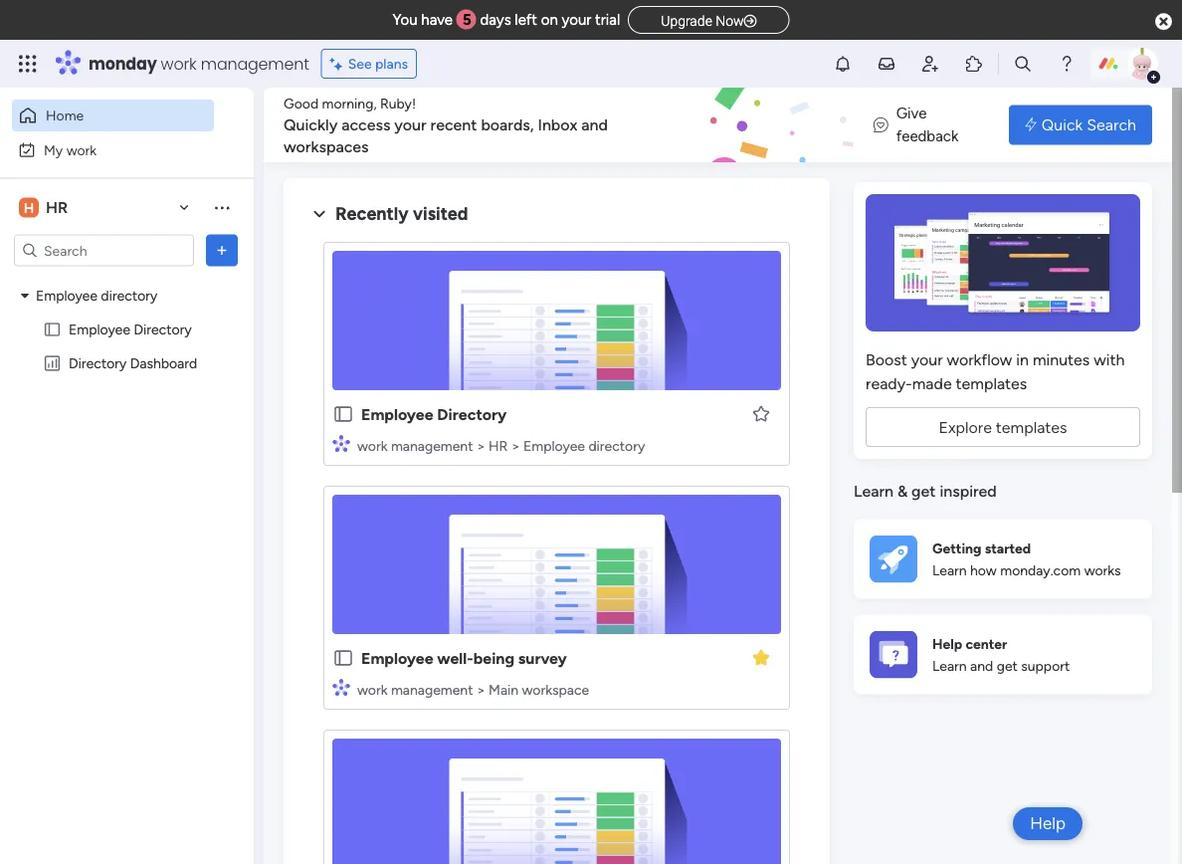 Task type: locate. For each thing, give the bounding box(es) containing it.
your up the made
[[912, 350, 943, 369]]

2 vertical spatial your
[[912, 350, 943, 369]]

good morning, ruby! quickly access your recent boards, inbox and workspaces
[[284, 95, 608, 156]]

0 vertical spatial your
[[562, 11, 592, 29]]

add to favorites image
[[752, 404, 772, 424]]

your right the on
[[562, 11, 592, 29]]

0 vertical spatial public board image
[[43, 320, 62, 339]]

employee well-being survey
[[361, 649, 567, 668]]

0 vertical spatial directory
[[134, 321, 192, 338]]

0 horizontal spatial public board image
[[43, 320, 62, 339]]

0 vertical spatial and
[[582, 115, 608, 134]]

your
[[562, 11, 592, 29], [395, 115, 427, 134], [912, 350, 943, 369]]

templates down workflow on the top of the page
[[956, 374, 1028, 393]]

1 vertical spatial learn
[[933, 562, 967, 579]]

directory for work management > hr > employee directory
[[437, 405, 507, 424]]

employee directory up work management > hr > employee directory
[[361, 405, 507, 424]]

my
[[44, 141, 63, 158]]

on
[[541, 11, 558, 29]]

>
[[477, 437, 485, 454], [511, 437, 520, 454], [477, 681, 485, 698]]

1 horizontal spatial get
[[997, 658, 1018, 675]]

0 vertical spatial directory
[[101, 287, 158, 304]]

employee for work management > main workspace
[[361, 649, 434, 668]]

directory
[[134, 321, 192, 338], [69, 355, 127, 372], [437, 405, 507, 424]]

and right inbox
[[582, 115, 608, 134]]

hr
[[46, 198, 68, 217], [489, 437, 508, 454]]

recently
[[335, 203, 409, 224]]

1 vertical spatial your
[[395, 115, 427, 134]]

learn down center
[[933, 658, 967, 675]]

templates
[[956, 374, 1028, 393], [996, 418, 1068, 437]]

ready-
[[866, 374, 913, 393]]

in
[[1017, 350, 1029, 369]]

1 vertical spatial hr
[[489, 437, 508, 454]]

public board image
[[333, 647, 354, 669]]

get right &
[[912, 482, 936, 501]]

main
[[489, 681, 519, 698]]

directory
[[101, 287, 158, 304], [589, 437, 645, 454]]

1 horizontal spatial employee directory
[[361, 405, 507, 424]]

learn down getting at the right of the page
[[933, 562, 967, 579]]

employee directory up directory dashboard
[[69, 321, 192, 338]]

1 horizontal spatial hr
[[489, 437, 508, 454]]

directory up work management > hr > employee directory
[[437, 405, 507, 424]]

boards,
[[481, 115, 534, 134]]

management
[[201, 52, 309, 75], [391, 437, 473, 454], [391, 681, 473, 698]]

employee
[[36, 287, 98, 304], [69, 321, 130, 338], [361, 405, 434, 424], [524, 437, 585, 454], [361, 649, 434, 668]]

0 horizontal spatial your
[[395, 115, 427, 134]]

0 horizontal spatial hr
[[46, 198, 68, 217]]

v2 user feedback image
[[874, 114, 889, 136]]

1 horizontal spatial directory
[[134, 321, 192, 338]]

help button
[[1014, 807, 1083, 840]]

your inside boost your workflow in minutes with ready-made templates
[[912, 350, 943, 369]]

workspace selection element
[[19, 196, 71, 220]]

0 vertical spatial learn
[[854, 482, 894, 501]]

and down center
[[971, 658, 994, 675]]

0 vertical spatial get
[[912, 482, 936, 501]]

templates right explore
[[996, 418, 1068, 437]]

workspace options image
[[212, 197, 232, 217]]

v2 bolt switch image
[[1026, 114, 1037, 136]]

Search in workspace field
[[42, 239, 166, 262]]

1 vertical spatial management
[[391, 437, 473, 454]]

0 vertical spatial employee directory
[[69, 321, 192, 338]]

quick
[[1042, 115, 1083, 134]]

> for well-
[[477, 681, 485, 698]]

caret down image
[[21, 289, 29, 303]]

and inside "good morning, ruby! quickly access your recent boards, inbox and workspaces"
[[582, 115, 608, 134]]

access
[[342, 115, 391, 134]]

employee directory inside quick search results list box
[[361, 405, 507, 424]]

employee directory inside list box
[[69, 321, 192, 338]]

directory up dashboard
[[134, 321, 192, 338]]

explore
[[939, 418, 992, 437]]

0 horizontal spatial employee directory
[[69, 321, 192, 338]]

2 vertical spatial learn
[[933, 658, 967, 675]]

invite members image
[[921, 54, 941, 74]]

1 vertical spatial get
[[997, 658, 1018, 675]]

1 vertical spatial help
[[1031, 813, 1066, 834]]

and
[[582, 115, 608, 134], [971, 658, 994, 675]]

directory inside list box
[[101, 287, 158, 304]]

employee directory
[[69, 321, 192, 338], [361, 405, 507, 424]]

2 horizontal spatial directory
[[437, 405, 507, 424]]

work
[[161, 52, 197, 75], [66, 141, 97, 158], [357, 437, 388, 454], [357, 681, 388, 698]]

quickly
[[284, 115, 338, 134]]

0 vertical spatial templates
[[956, 374, 1028, 393]]

your inside "good morning, ruby! quickly access your recent boards, inbox and workspaces"
[[395, 115, 427, 134]]

templates inside button
[[996, 418, 1068, 437]]

templates inside boost your workflow in minutes with ready-made templates
[[956, 374, 1028, 393]]

support
[[1022, 658, 1070, 675]]

trial
[[595, 11, 620, 29]]

h
[[24, 199, 34, 216]]

learn
[[854, 482, 894, 501], [933, 562, 967, 579], [933, 658, 967, 675]]

public board image
[[43, 320, 62, 339], [333, 403, 354, 425]]

help image
[[1057, 54, 1077, 74]]

2 vertical spatial directory
[[437, 405, 507, 424]]

started
[[985, 539, 1032, 556]]

2 vertical spatial management
[[391, 681, 473, 698]]

work management > hr > employee directory
[[357, 437, 645, 454]]

good
[[284, 95, 319, 111]]

and inside the 'help center learn and get support'
[[971, 658, 994, 675]]

home button
[[12, 100, 214, 131]]

0 horizontal spatial help
[[933, 635, 963, 652]]

directory right public dashboard icon
[[69, 355, 127, 372]]

0 horizontal spatial directory
[[101, 287, 158, 304]]

learn inside the 'help center learn and get support'
[[933, 658, 967, 675]]

your down ruby!
[[395, 115, 427, 134]]

see
[[348, 55, 372, 72]]

1 horizontal spatial public board image
[[333, 403, 354, 425]]

2 horizontal spatial your
[[912, 350, 943, 369]]

1 vertical spatial templates
[[996, 418, 1068, 437]]

directory for directory dashboard
[[134, 321, 192, 338]]

help inside button
[[1031, 813, 1066, 834]]

employee for directory dashboard
[[69, 321, 130, 338]]

help inside the 'help center learn and get support'
[[933, 635, 963, 652]]

get
[[912, 482, 936, 501], [997, 658, 1018, 675]]

list box
[[0, 275, 254, 649]]

0 vertical spatial help
[[933, 635, 963, 652]]

0 horizontal spatial directory
[[69, 355, 127, 372]]

you
[[393, 11, 418, 29]]

1 horizontal spatial directory
[[589, 437, 645, 454]]

learn for help
[[933, 658, 967, 675]]

templates image image
[[872, 194, 1135, 332]]

get down center
[[997, 658, 1018, 675]]

survey
[[519, 649, 567, 668]]

public board image inside quick search results list box
[[333, 403, 354, 425]]

help for help
[[1031, 813, 1066, 834]]

learn left &
[[854, 482, 894, 501]]

1 horizontal spatial and
[[971, 658, 994, 675]]

dapulse rightstroke image
[[744, 13, 757, 28]]

dapulse close image
[[1156, 11, 1173, 32]]

options image
[[212, 240, 232, 260]]

inspired
[[940, 482, 997, 501]]

1 vertical spatial directory
[[589, 437, 645, 454]]

employee directory
[[36, 287, 158, 304]]

upgrade now
[[661, 12, 744, 29]]

dashboard
[[130, 355, 197, 372]]

0 vertical spatial hr
[[46, 198, 68, 217]]

list box containing employee directory
[[0, 275, 254, 649]]

learn inside getting started learn how monday.com works
[[933, 562, 967, 579]]

inbox
[[538, 115, 578, 134]]

notifications image
[[833, 54, 853, 74]]

select product image
[[18, 54, 38, 74]]

workspaces
[[284, 137, 369, 156]]

0 horizontal spatial get
[[912, 482, 936, 501]]

search everything image
[[1013, 54, 1033, 74]]

1 vertical spatial employee directory
[[361, 405, 507, 424]]

5
[[463, 11, 471, 29]]

help
[[933, 635, 963, 652], [1031, 813, 1066, 834]]

1 vertical spatial public board image
[[333, 403, 354, 425]]

workflow
[[947, 350, 1013, 369]]

help center element
[[854, 615, 1153, 694]]

1 vertical spatial and
[[971, 658, 994, 675]]

getting
[[933, 539, 982, 556]]

1 horizontal spatial help
[[1031, 813, 1066, 834]]

directory inside quick search results list box
[[437, 405, 507, 424]]

0 horizontal spatial and
[[582, 115, 608, 134]]

work inside button
[[66, 141, 97, 158]]

works
[[1085, 562, 1122, 579]]



Task type: vqa. For each thing, say whether or not it's contained in the screenshot.
the top the Admin
no



Task type: describe. For each thing, give the bounding box(es) containing it.
workspace
[[522, 681, 590, 698]]

search
[[1087, 115, 1137, 134]]

monday work management
[[89, 52, 309, 75]]

apps image
[[965, 54, 985, 74]]

employee for work management > hr > employee directory
[[361, 405, 434, 424]]

monday
[[89, 52, 157, 75]]

management for employee well-being survey
[[391, 681, 473, 698]]

visited
[[413, 203, 468, 224]]

give feedback
[[897, 105, 959, 145]]

getting started element
[[854, 519, 1153, 599]]

my work
[[44, 141, 97, 158]]

now
[[716, 12, 744, 29]]

inbox image
[[877, 54, 897, 74]]

hr inside workspace selection element
[[46, 198, 68, 217]]

boost your workflow in minutes with ready-made templates
[[866, 350, 1125, 393]]

explore templates button
[[866, 407, 1141, 447]]

remove from favorites image
[[752, 648, 772, 668]]

help center learn and get support
[[933, 635, 1070, 675]]

0 vertical spatial management
[[201, 52, 309, 75]]

directory dashboard
[[69, 355, 197, 372]]

feedback
[[897, 127, 959, 145]]

explore templates
[[939, 418, 1068, 437]]

employee directory for dashboard
[[69, 321, 192, 338]]

recent
[[431, 115, 477, 134]]

directory inside quick search results list box
[[589, 437, 645, 454]]

minutes
[[1033, 350, 1090, 369]]

made
[[913, 374, 952, 393]]

boost
[[866, 350, 908, 369]]

with
[[1094, 350, 1125, 369]]

ruby!
[[380, 95, 416, 111]]

public board image for directory
[[43, 320, 62, 339]]

> for directory
[[477, 437, 485, 454]]

being
[[474, 649, 515, 668]]

have
[[421, 11, 453, 29]]

home
[[46, 107, 84, 124]]

upgrade
[[661, 12, 713, 29]]

management for employee directory
[[391, 437, 473, 454]]

&
[[898, 482, 908, 501]]

see plans button
[[321, 49, 417, 79]]

plans
[[375, 55, 408, 72]]

1 vertical spatial directory
[[69, 355, 127, 372]]

employee directory for management
[[361, 405, 507, 424]]

workspace image
[[19, 197, 39, 219]]

monday.com
[[1001, 562, 1081, 579]]

my work button
[[12, 134, 214, 166]]

days
[[480, 11, 511, 29]]

public board image for work
[[333, 403, 354, 425]]

well-
[[437, 649, 474, 668]]

close recently visited image
[[308, 202, 332, 226]]

1 horizontal spatial your
[[562, 11, 592, 29]]

see plans
[[348, 55, 408, 72]]

left
[[515, 11, 538, 29]]

quick search results list box
[[308, 226, 806, 864]]

quick search
[[1042, 115, 1137, 134]]

learn for getting
[[933, 562, 967, 579]]

recently visited
[[335, 203, 468, 224]]

work management > main workspace
[[357, 681, 590, 698]]

center
[[966, 635, 1008, 652]]

morning,
[[322, 95, 377, 111]]

public dashboard image
[[43, 354, 62, 373]]

you have 5 days left on your trial
[[393, 11, 620, 29]]

upgrade now link
[[628, 6, 790, 34]]

learn & get inspired
[[854, 482, 997, 501]]

help for help center learn and get support
[[933, 635, 963, 652]]

hr inside quick search results list box
[[489, 437, 508, 454]]

quick search button
[[1010, 105, 1153, 145]]

give
[[897, 105, 927, 122]]

ruby anderson image
[[1127, 48, 1159, 80]]

how
[[971, 562, 997, 579]]

getting started learn how monday.com works
[[933, 539, 1122, 579]]

get inside the 'help center learn and get support'
[[997, 658, 1018, 675]]



